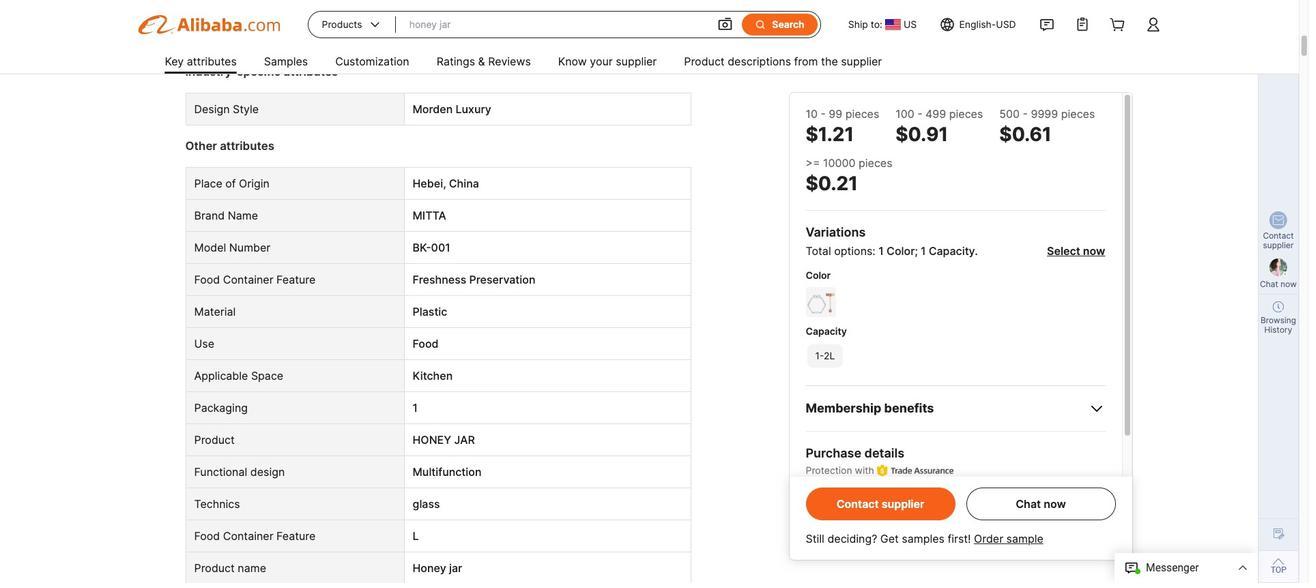 Task type: describe. For each thing, give the bounding box(es) containing it.
on-
[[852, 501, 870, 513]]

9999
[[1031, 107, 1058, 121]]

2 vertical spatial details
[[1025, 548, 1055, 560]]

honey jar
[[413, 562, 462, 576]]


[[717, 16, 734, 33]]

food container feature for l
[[194, 530, 316, 544]]

0 horizontal spatial capacity
[[806, 326, 847, 337]]

contact supplier button
[[806, 488, 955, 521]]

membership
[[806, 401, 882, 416]]

secure
[[921, 548, 951, 560]]

product for product
[[194, 434, 235, 447]]

design style
[[194, 103, 259, 116]]

supplier inside contact supplier button
[[882, 498, 925, 511]]

variations
[[806, 225, 866, 240]]

luxury
[[456, 103, 491, 116]]

and
[[901, 548, 918, 560]]

0 vertical spatial now
[[1083, 244, 1106, 258]]

2 enjoy from the top
[[825, 548, 849, 560]]

001
[[431, 241, 450, 255]]

technics
[[194, 498, 240, 512]]

products 
[[322, 18, 382, 31]]

still
[[806, 532, 825, 546]]

select now link
[[1047, 244, 1106, 258]]

name
[[238, 562, 266, 576]]

samples
[[902, 532, 945, 546]]

contact inside button
[[837, 498, 879, 511]]

product descriptions from the supplier
[[684, 55, 882, 68]]

product for product name
[[194, 562, 235, 576]]

0 vertical spatial contact supplier
[[1263, 231, 1294, 251]]

functional
[[194, 466, 247, 480]]

···
[[991, 530, 997, 539]]

food for l
[[194, 530, 220, 544]]

know your supplier
[[558, 55, 657, 68]]

supplier inside the know your supplier link
[[616, 55, 657, 68]]

samples link
[[264, 49, 308, 76]]

>=
[[806, 156, 820, 170]]

dispatch
[[893, 501, 934, 513]]

honey jar
[[413, 434, 475, 447]]

ship to:
[[848, 18, 883, 30]]

key attributes link
[[165, 49, 237, 76]]

chat now inside 'button'
[[1016, 498, 1066, 511]]

10 - 99 pieces $1.21
[[806, 107, 879, 146]]

material
[[194, 305, 236, 319]]

$1.21
[[806, 123, 854, 146]]

model number
[[194, 241, 271, 255]]

500
[[1000, 107, 1020, 121]]

ship
[[848, 18, 868, 30]]

packaging
[[194, 402, 248, 415]]

time
[[870, 501, 890, 513]]

100 - 499 pieces $0.91
[[896, 107, 983, 146]]

1 vertical spatial food
[[413, 338, 439, 351]]

pieces inside the >= 10000 pieces $0.21
[[859, 156, 893, 170]]

place
[[194, 177, 222, 191]]

plastic
[[413, 305, 447, 319]]

applicable space
[[194, 370, 283, 383]]

$0.61
[[1000, 123, 1052, 146]]

style
[[233, 103, 259, 116]]

of
[[225, 177, 236, 191]]

brand
[[194, 209, 225, 223]]

enjoy encrypted and secure payments view details
[[825, 548, 1055, 560]]

key attributes
[[165, 55, 237, 68]]

1 horizontal spatial capacity
[[929, 244, 975, 258]]

pieces for $1.21
[[846, 107, 879, 121]]

enjoy inside contact supplier to negotiate shipping details enjoy on-time dispatch guarantee
[[825, 501, 849, 513]]

honey jar text field
[[409, 12, 703, 37]]

china
[[449, 177, 479, 191]]

pieces for $0.91
[[949, 107, 983, 121]]

products
[[322, 18, 362, 30]]

english-usd
[[960, 18, 1016, 30]]

hebei,
[[413, 177, 446, 191]]

99
[[829, 107, 843, 121]]

membership benefits
[[806, 401, 934, 416]]

now inside 'button'
[[1044, 498, 1066, 511]]

attributes right specific on the left of page
[[284, 65, 338, 79]]

descriptions
[[728, 55, 791, 68]]

feature for l
[[277, 530, 316, 544]]

kitchen
[[413, 370, 453, 383]]

ratings & reviews
[[437, 55, 531, 68]]

;
[[915, 244, 918, 258]]


[[368, 18, 382, 31]]

0 horizontal spatial 1
[[413, 402, 418, 415]]

supplier inside product descriptions from the supplier link
[[841, 55, 882, 68]]

contact supplier inside button
[[837, 498, 925, 511]]

model
[[194, 241, 226, 255]]

order
[[974, 532, 1004, 546]]

&
[[478, 55, 485, 68]]

food container feature for freshness preservation
[[194, 273, 316, 287]]

order sample link
[[974, 532, 1044, 546]]

attributes for key attributes
[[187, 55, 237, 68]]

feature for freshness preservation
[[277, 273, 316, 287]]

500 - 9999 pieces $0.61
[[1000, 107, 1095, 146]]

options:
[[834, 244, 876, 258]]

number
[[229, 241, 271, 255]]

use
[[194, 338, 214, 351]]

customization
[[335, 55, 409, 68]]

negotiate
[[914, 489, 957, 501]]



Task type: vqa. For each thing, say whether or not it's contained in the screenshot.
the right -
yes



Task type: locate. For each thing, give the bounding box(es) containing it.
industry-specific attributes
[[185, 65, 338, 79]]

1 horizontal spatial now
[[1083, 244, 1106, 258]]

- for $0.91
[[918, 107, 923, 121]]

the
[[821, 55, 838, 68]]

get
[[881, 532, 899, 546]]

protection with
[[806, 465, 874, 477]]

know your supplier link
[[558, 49, 657, 76]]

0 vertical spatial chat now
[[1260, 279, 1297, 289]]

industry-
[[185, 65, 237, 79]]


[[755, 18, 767, 31]]

1 horizontal spatial chat
[[1260, 279, 1279, 289]]

food down the model
[[194, 273, 220, 287]]

glass
[[413, 498, 440, 512]]

food container feature down number
[[194, 273, 316, 287]]

pieces right 10000
[[859, 156, 893, 170]]

enjoy left the on-
[[825, 501, 849, 513]]

1 vertical spatial enjoy
[[825, 548, 849, 560]]

morden
[[413, 103, 453, 116]]

2l
[[824, 350, 835, 362]]

purchase
[[806, 446, 862, 461]]

0 horizontal spatial chat now
[[1016, 498, 1066, 511]]

specific
[[237, 65, 281, 79]]

browsing history
[[1261, 315, 1296, 335]]

0 horizontal spatial chat
[[1016, 498, 1041, 511]]

benefits
[[884, 401, 934, 416]]

0 horizontal spatial color
[[806, 270, 831, 281]]

protection
[[806, 465, 852, 477]]

1 vertical spatial chat
[[1016, 498, 1041, 511]]

0 vertical spatial product
[[684, 55, 725, 68]]

- right 10
[[821, 107, 826, 121]]

0 vertical spatial details
[[865, 446, 905, 461]]

pieces for $0.61
[[1061, 107, 1095, 121]]

product descriptions from the supplier link
[[684, 49, 882, 76]]

1 vertical spatial container
[[223, 530, 273, 544]]

$0.21
[[806, 172, 858, 195]]

pieces right 99
[[846, 107, 879, 121]]

1 horizontal spatial chat now
[[1260, 279, 1297, 289]]

food down plastic
[[413, 338, 439, 351]]

details down sample
[[1025, 548, 1055, 560]]

product up functional
[[194, 434, 235, 447]]

color right options:
[[887, 244, 915, 258]]

enjoy down 'deciding?'
[[825, 548, 849, 560]]

0 vertical spatial enjoy
[[825, 501, 849, 513]]

1 - from the left
[[821, 107, 826, 121]]

1 horizontal spatial 1
[[879, 244, 884, 258]]

space
[[251, 370, 283, 383]]

attributes down style
[[220, 140, 274, 153]]

shipping
[[959, 489, 998, 501]]

to:
[[871, 18, 883, 30]]

food
[[194, 273, 220, 287], [413, 338, 439, 351], [194, 530, 220, 544]]

pieces
[[846, 107, 879, 121], [949, 107, 983, 121], [1061, 107, 1095, 121], [859, 156, 893, 170]]

- right 500
[[1023, 107, 1028, 121]]

0 vertical spatial capacity
[[929, 244, 975, 258]]

0 vertical spatial food
[[194, 273, 220, 287]]

with
[[855, 465, 874, 477]]

hebei, china
[[413, 177, 479, 191]]

contact
[[1263, 231, 1294, 241], [825, 489, 861, 501], [837, 498, 879, 511]]

chat now button
[[966, 488, 1116, 521]]

container up name
[[223, 530, 273, 544]]

chat up sample
[[1016, 498, 1041, 511]]

food down technics
[[194, 530, 220, 544]]

attributes for other attributes
[[220, 140, 274, 153]]

container down number
[[223, 273, 273, 287]]

2 feature from the top
[[277, 530, 316, 544]]

0 vertical spatial container
[[223, 273, 273, 287]]

499
[[926, 107, 946, 121]]

 search
[[755, 18, 805, 31]]

chat now up sample
[[1016, 498, 1066, 511]]

details inside contact supplier to negotiate shipping details enjoy on-time dispatch guarantee
[[1000, 489, 1030, 501]]

pieces inside "10 - 99 pieces $1.21"
[[846, 107, 879, 121]]

1 enjoy from the top
[[825, 501, 849, 513]]

from
[[794, 55, 818, 68]]

name
[[228, 209, 258, 223]]

- for $0.61
[[1023, 107, 1028, 121]]

ratings
[[437, 55, 475, 68]]

other attributes
[[185, 140, 274, 153]]

capacity right ;
[[929, 244, 975, 258]]

1 vertical spatial capacity
[[806, 326, 847, 337]]

1 horizontal spatial color
[[887, 244, 915, 258]]

applicable
[[194, 370, 248, 383]]

honey
[[413, 434, 451, 447]]

2 vertical spatial product
[[194, 562, 235, 576]]

2 horizontal spatial 1
[[921, 244, 926, 258]]

- inside 500 - 9999 pieces $0.61
[[1023, 107, 1028, 121]]

2 vertical spatial food
[[194, 530, 220, 544]]

origin
[[239, 177, 270, 191]]

contact supplier to negotiate shipping details enjoy on-time dispatch guarantee
[[825, 489, 1030, 513]]

1 container from the top
[[223, 273, 273, 287]]

honey
[[413, 562, 446, 576]]

>= 10000 pieces $0.21
[[806, 156, 893, 195]]

0 vertical spatial feature
[[277, 273, 316, 287]]

1 horizontal spatial -
[[918, 107, 923, 121]]

select now
[[1047, 244, 1106, 258]]

1 right options:
[[879, 244, 884, 258]]

chat inside 'button'
[[1016, 498, 1041, 511]]

2 - from the left
[[918, 107, 923, 121]]

payments
[[954, 548, 998, 560]]

total
[[806, 244, 831, 258]]

view
[[1001, 548, 1023, 560]]

feature
[[277, 273, 316, 287], [277, 530, 316, 544]]

1 vertical spatial food container feature
[[194, 530, 316, 544]]

1 food container feature from the top
[[194, 273, 316, 287]]

place of origin
[[194, 177, 270, 191]]

contact inside contact supplier to negotiate shipping details enjoy on-time dispatch guarantee
[[825, 489, 861, 501]]

container for l
[[223, 530, 273, 544]]

0 horizontal spatial contact supplier
[[837, 498, 925, 511]]

1 horizontal spatial contact supplier
[[1263, 231, 1294, 251]]

container for freshness preservation
[[223, 273, 273, 287]]

chat now
[[1260, 279, 1297, 289], [1016, 498, 1066, 511]]

3 - from the left
[[1023, 107, 1028, 121]]

other
[[185, 140, 217, 153]]

0 vertical spatial color
[[887, 244, 915, 258]]

details up with
[[865, 446, 905, 461]]

1 right ;
[[921, 244, 926, 258]]

mitta
[[413, 209, 446, 223]]

0 horizontal spatial -
[[821, 107, 826, 121]]

0 vertical spatial chat
[[1260, 279, 1279, 289]]

food container feature up name
[[194, 530, 316, 544]]

2 food container feature from the top
[[194, 530, 316, 544]]

pieces inside 100 - 499 pieces $0.91
[[949, 107, 983, 121]]

-
[[821, 107, 826, 121], [918, 107, 923, 121], [1023, 107, 1028, 121]]

100
[[896, 107, 915, 121]]

browsing
[[1261, 315, 1296, 326]]

- for $1.21
[[821, 107, 826, 121]]

multifunction
[[413, 466, 482, 480]]

food for freshness preservation
[[194, 273, 220, 287]]

us
[[904, 18, 917, 30]]

10
[[806, 107, 818, 121]]

2 horizontal spatial -
[[1023, 107, 1028, 121]]

- right the 100
[[918, 107, 923, 121]]

contact supplier
[[1263, 231, 1294, 251], [837, 498, 925, 511]]

0 vertical spatial food container feature
[[194, 273, 316, 287]]

brand name
[[194, 209, 258, 223]]

1 vertical spatial details
[[1000, 489, 1030, 501]]

1 vertical spatial feature
[[277, 530, 316, 544]]

1 vertical spatial color
[[806, 270, 831, 281]]

usd
[[996, 18, 1016, 30]]

attributes right key
[[187, 55, 237, 68]]

2 container from the top
[[223, 530, 273, 544]]

1 up honey
[[413, 402, 418, 415]]

1-2l link
[[806, 343, 845, 369]]

1-2l
[[815, 350, 835, 362]]

pieces inside 500 - 9999 pieces $0.61
[[1061, 107, 1095, 121]]

sample
[[1007, 532, 1044, 546]]

- inside 100 - 499 pieces $0.91
[[918, 107, 923, 121]]

1 vertical spatial contact supplier
[[837, 498, 925, 511]]

2 horizontal spatial now
[[1281, 279, 1297, 289]]

chat now up browsing
[[1260, 279, 1297, 289]]

attributes inside key attributes link
[[187, 55, 237, 68]]

details right 'shipping'
[[1000, 489, 1030, 501]]

pieces right 9999
[[1061, 107, 1095, 121]]

product for product descriptions from the supplier
[[684, 55, 725, 68]]

reviews
[[488, 55, 531, 68]]

0 horizontal spatial now
[[1044, 498, 1066, 511]]

guarantee
[[936, 501, 984, 513]]

1 vertical spatial chat now
[[1016, 498, 1066, 511]]

purchase details
[[806, 446, 905, 461]]

1 vertical spatial now
[[1281, 279, 1297, 289]]

color down "total"
[[806, 270, 831, 281]]

product left name
[[194, 562, 235, 576]]

pieces right 499
[[949, 107, 983, 121]]

- inside "10 - 99 pieces $1.21"
[[821, 107, 826, 121]]

total options: 1 color ; 1 capacity .
[[806, 244, 978, 258]]

capacity up 1-2l
[[806, 326, 847, 337]]

$0.91
[[896, 123, 948, 146]]

supplier inside contact supplier to negotiate shipping details enjoy on-time dispatch guarantee
[[864, 489, 899, 501]]

capacity
[[929, 244, 975, 258], [806, 326, 847, 337]]

freshness preservation
[[413, 273, 536, 287]]

attributes
[[187, 55, 237, 68], [284, 65, 338, 79], [220, 140, 274, 153]]

search
[[772, 18, 805, 30]]

1 vertical spatial product
[[194, 434, 235, 447]]

design
[[250, 466, 285, 480]]

chat up browsing
[[1260, 279, 1279, 289]]

design
[[194, 103, 230, 116]]

product down 
[[684, 55, 725, 68]]

bk-001
[[413, 241, 450, 255]]

1 feature from the top
[[277, 273, 316, 287]]

2 vertical spatial now
[[1044, 498, 1066, 511]]

encrypted
[[852, 548, 898, 560]]

.
[[975, 244, 978, 258]]



